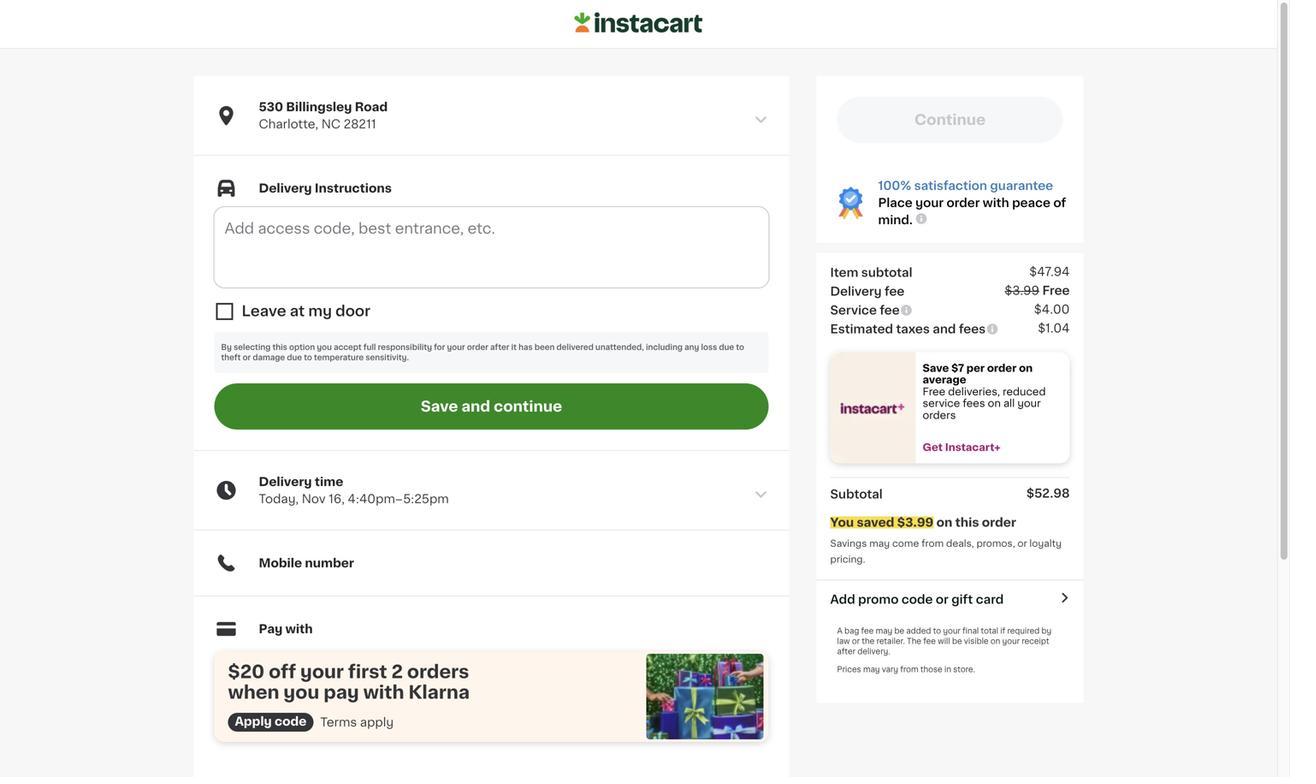 Task type: locate. For each thing, give the bounding box(es) containing it.
order right per
[[988, 363, 1017, 373]]

from right vary
[[901, 666, 919, 674]]

be
[[895, 628, 905, 635], [953, 638, 963, 645]]

1 horizontal spatial to
[[736, 344, 745, 351]]

0 horizontal spatial from
[[901, 666, 919, 674]]

may up the retailer.
[[876, 628, 893, 635]]

guarantee
[[991, 180, 1054, 192]]

$3.99 free
[[1005, 285, 1071, 297]]

total
[[982, 628, 999, 635]]

1 vertical spatial due
[[287, 354, 302, 362]]

and right taxes
[[933, 323, 957, 335]]

temperature
[[314, 354, 364, 362]]

with right pay
[[286, 623, 313, 635]]

loss
[[702, 344, 718, 351]]

your
[[916, 197, 944, 209], [447, 344, 465, 351], [1018, 399, 1041, 409], [944, 628, 961, 635], [1003, 638, 1021, 645], [300, 663, 344, 681]]

fees
[[960, 323, 986, 335], [963, 399, 986, 409]]

your up pay at the left bottom of the page
[[300, 663, 344, 681]]

your inside place your order with peace of mind.
[[916, 197, 944, 209]]

delivery time today, nov 16, 4:40pm–5:25pm
[[259, 476, 449, 505]]

pay
[[259, 623, 283, 635]]

save for save and continue
[[421, 399, 458, 414]]

2 vertical spatial to
[[934, 628, 942, 635]]

visible
[[965, 638, 989, 645]]

your down "reduced"
[[1018, 399, 1041, 409]]

with
[[983, 197, 1010, 209], [286, 623, 313, 635], [363, 684, 404, 702]]

will
[[938, 638, 951, 645]]

delivery up service
[[831, 286, 882, 298]]

save
[[923, 363, 950, 373], [421, 399, 458, 414]]

0 vertical spatial may
[[870, 539, 890, 548]]

billingsley
[[286, 101, 352, 113]]

may down 'delivery.'
[[864, 666, 881, 674]]

be up the retailer.
[[895, 628, 905, 635]]

taxes
[[897, 323, 930, 335]]

1 vertical spatial after
[[838, 648, 856, 656]]

promos,
[[977, 539, 1016, 548]]

per
[[967, 363, 985, 373]]

2 horizontal spatial to
[[934, 628, 942, 635]]

fee left will
[[924, 638, 937, 645]]

average
[[923, 375, 967, 385]]

card
[[977, 594, 1004, 606]]

1 vertical spatial from
[[901, 666, 919, 674]]

1 horizontal spatial due
[[719, 344, 735, 351]]

code up 'added'
[[902, 594, 934, 606]]

$47.94
[[1030, 266, 1071, 278]]

1 horizontal spatial be
[[953, 638, 963, 645]]

or left gift
[[936, 594, 949, 606]]

satisfaction
[[915, 180, 988, 192]]

due right loss
[[719, 344, 735, 351]]

orders inside $20 off your first 2 orders when you pay with klarna
[[407, 663, 469, 681]]

has
[[519, 344, 533, 351]]

from for deals,
[[922, 539, 944, 548]]

orders
[[923, 410, 957, 420], [407, 663, 469, 681]]

promo
[[859, 594, 899, 606]]

1 vertical spatial orders
[[407, 663, 469, 681]]

gift
[[952, 594, 974, 606]]

you down off at bottom left
[[284, 684, 320, 702]]

from down the 'you saved $3.99 on this order'
[[922, 539, 944, 548]]

from inside "savings may come from deals, promos, or loyalty pricing."
[[922, 539, 944, 548]]

$3.99 down the $47.94
[[1005, 285, 1040, 297]]

sensitivity.
[[366, 354, 409, 362]]

may inside a bag fee may be added to your final total if required by law or the retailer. the fee will be visible on your receipt after delivery.
[[876, 628, 893, 635]]

instructions
[[315, 182, 392, 194]]

saved
[[857, 517, 895, 529]]

mind.
[[879, 214, 913, 226]]

save inside button
[[421, 399, 458, 414]]

0 vertical spatial with
[[983, 197, 1010, 209]]

or left loyalty on the right bottom of page
[[1018, 539, 1028, 548]]

code
[[902, 594, 934, 606], [275, 716, 307, 728]]

your inside the by selecting this option you accept full responsibility for your order after it has been delivered unattended, including any loss due to theft or damage due to temperature sensitivity.
[[447, 344, 465, 351]]

on left all
[[988, 399, 1002, 409]]

1 horizontal spatial save
[[923, 363, 950, 373]]

apply
[[360, 717, 394, 729]]

code right apply
[[275, 716, 307, 728]]

may inside "savings may come from deals, promos, or loyalty pricing."
[[870, 539, 890, 548]]

law
[[838, 638, 851, 645]]

0 horizontal spatial save
[[421, 399, 458, 414]]

mobile
[[259, 557, 302, 569]]

1 horizontal spatial orders
[[923, 410, 957, 420]]

fees down deliveries,
[[963, 399, 986, 409]]

terms apply
[[320, 717, 394, 729]]

this inside the by selecting this option you accept full responsibility for your order after it has been delivered unattended, including any loss due to theft or damage due to temperature sensitivity.
[[273, 344, 288, 351]]

$7
[[952, 363, 965, 373]]

time
[[315, 476, 344, 488]]

fees up per
[[960, 323, 986, 335]]

this
[[273, 344, 288, 351], [956, 517, 980, 529]]

or down bag
[[852, 638, 860, 645]]

may
[[870, 539, 890, 548], [876, 628, 893, 635], [864, 666, 881, 674]]

and left the continue at the bottom of the page
[[462, 399, 491, 414]]

$1.04
[[1039, 322, 1071, 334]]

$3.99 up come
[[898, 517, 934, 529]]

place your order with peace of mind.
[[879, 197, 1067, 226]]

2 horizontal spatial with
[[983, 197, 1010, 209]]

vary
[[882, 666, 899, 674]]

1 vertical spatial code
[[275, 716, 307, 728]]

or inside a bag fee may be added to your final total if required by law or the retailer. the fee will be visible on your receipt after delivery.
[[852, 638, 860, 645]]

you
[[831, 517, 855, 529]]

1 horizontal spatial with
[[363, 684, 404, 702]]

mobile number
[[259, 557, 354, 569]]

or inside the by selecting this option you accept full responsibility for your order after it has been delivered unattended, including any loss due to theft or damage due to temperature sensitivity.
[[243, 354, 251, 362]]

due
[[719, 344, 735, 351], [287, 354, 302, 362]]

or down selecting on the top of page
[[243, 354, 251, 362]]

0 horizontal spatial free
[[923, 387, 946, 397]]

1 vertical spatial free
[[923, 387, 946, 397]]

1 vertical spatial fees
[[963, 399, 986, 409]]

0 horizontal spatial this
[[273, 344, 288, 351]]

orders inside save $7 per order on average free deliveries, reduced service fees on all your orders
[[923, 410, 957, 420]]

save up average
[[923, 363, 950, 373]]

your up more info about 100% satisfaction guarantee icon
[[916, 197, 944, 209]]

you up temperature
[[317, 344, 332, 351]]

today,
[[259, 493, 299, 505]]

delivery for delivery fee
[[831, 286, 882, 298]]

0 vertical spatial save
[[923, 363, 950, 373]]

nc
[[322, 118, 341, 130]]

all
[[1004, 399, 1016, 409]]

0 vertical spatial be
[[895, 628, 905, 635]]

service
[[923, 399, 961, 409]]

1 vertical spatial may
[[876, 628, 893, 635]]

1 horizontal spatial $3.99
[[1005, 285, 1040, 297]]

to up will
[[934, 628, 942, 635]]

1 vertical spatial with
[[286, 623, 313, 635]]

1 horizontal spatial from
[[922, 539, 944, 548]]

1 horizontal spatial after
[[838, 648, 856, 656]]

off
[[269, 663, 296, 681]]

0 vertical spatial delivery
[[259, 182, 312, 194]]

orders up klarna
[[407, 663, 469, 681]]

continue
[[494, 399, 563, 414]]

this up the deals,
[[956, 517, 980, 529]]

2 vertical spatial with
[[363, 684, 404, 702]]

100%
[[879, 180, 912, 192]]

order down 100% satisfaction guarantee
[[947, 197, 981, 209]]

0 vertical spatial $3.99
[[1005, 285, 1040, 297]]

with down guarantee
[[983, 197, 1010, 209]]

1 vertical spatial and
[[462, 399, 491, 414]]

be right will
[[953, 638, 963, 645]]

save $7 per order on average free deliveries, reduced service fees on all your orders
[[923, 363, 1049, 420]]

you inside $20 off your first 2 orders when you pay with klarna
[[284, 684, 320, 702]]

with down '2'
[[363, 684, 404, 702]]

accept
[[334, 344, 362, 351]]

0 vertical spatial code
[[902, 594, 934, 606]]

1 vertical spatial this
[[956, 517, 980, 529]]

1 vertical spatial $3.99
[[898, 517, 934, 529]]

1 horizontal spatial code
[[902, 594, 934, 606]]

may down saved
[[870, 539, 890, 548]]

0 horizontal spatial $3.99
[[898, 517, 934, 529]]

0 vertical spatial after
[[491, 344, 510, 351]]

from
[[922, 539, 944, 548], [901, 666, 919, 674]]

0 vertical spatial from
[[922, 539, 944, 548]]

savings may come from deals, promos, or loyalty pricing.
[[831, 539, 1065, 564]]

0 vertical spatial and
[[933, 323, 957, 335]]

0 horizontal spatial code
[[275, 716, 307, 728]]

1 vertical spatial you
[[284, 684, 320, 702]]

0 vertical spatial you
[[317, 344, 332, 351]]

save inside save $7 per order on average free deliveries, reduced service fees on all your orders
[[923, 363, 950, 373]]

orders down service
[[923, 410, 957, 420]]

0 horizontal spatial after
[[491, 344, 510, 351]]

if
[[1001, 628, 1006, 635]]

530
[[259, 101, 283, 113]]

free up $4.00
[[1043, 285, 1071, 297]]

on
[[1020, 363, 1033, 373], [988, 399, 1002, 409], [937, 517, 953, 529], [991, 638, 1001, 645]]

delivery time image
[[754, 487, 769, 503]]

bag
[[845, 628, 860, 635]]

0 vertical spatial this
[[273, 344, 288, 351]]

2 vertical spatial delivery
[[259, 476, 312, 488]]

1 horizontal spatial free
[[1043, 285, 1071, 297]]

service fee
[[831, 304, 900, 316]]

get instacart+ button
[[916, 442, 1071, 453]]

your inside save $7 per order on average free deliveries, reduced service fees on all your orders
[[1018, 399, 1041, 409]]

to down 'option'
[[304, 354, 312, 362]]

1 vertical spatial save
[[421, 399, 458, 414]]

delivery up today,
[[259, 476, 312, 488]]

0 vertical spatial orders
[[923, 410, 957, 420]]

0 horizontal spatial orders
[[407, 663, 469, 681]]

deals,
[[947, 539, 975, 548]]

after left it
[[491, 344, 510, 351]]

this up 'damage'
[[273, 344, 288, 351]]

delivered
[[557, 344, 594, 351]]

1 vertical spatial delivery
[[831, 286, 882, 298]]

1 vertical spatial to
[[304, 354, 312, 362]]

None text field
[[214, 207, 769, 288]]

subtotal
[[831, 488, 883, 500]]

free up service
[[923, 387, 946, 397]]

by
[[1042, 628, 1052, 635]]

order left it
[[467, 344, 489, 351]]

after down law
[[838, 648, 856, 656]]

or
[[243, 354, 251, 362], [1018, 539, 1028, 548], [936, 594, 949, 606], [852, 638, 860, 645]]

my
[[308, 304, 332, 319]]

subtotal
[[862, 267, 913, 279]]

your right for
[[447, 344, 465, 351]]

order inside place your order with peace of mind.
[[947, 197, 981, 209]]

delivery fee
[[831, 286, 905, 298]]

2 vertical spatial may
[[864, 666, 881, 674]]

you inside the by selecting this option you accept full responsibility for your order after it has been delivered unattended, including any loss due to theft or damage due to temperature sensitivity.
[[317, 344, 332, 351]]

0 horizontal spatial and
[[462, 399, 491, 414]]

on down total
[[991, 638, 1001, 645]]

fee up the
[[862, 628, 874, 635]]

on up the deals,
[[937, 517, 953, 529]]

due down 'option'
[[287, 354, 302, 362]]

0 vertical spatial due
[[719, 344, 735, 351]]

save down for
[[421, 399, 458, 414]]

to right loss
[[736, 344, 745, 351]]

delivery down charlotte,
[[259, 182, 312, 194]]



Task type: vqa. For each thing, say whether or not it's contained in the screenshot.
Blink Outdoor 2- Camera System's $
no



Task type: describe. For each thing, give the bounding box(es) containing it.
on up "reduced"
[[1020, 363, 1033, 373]]

terms
[[320, 717, 357, 729]]

16,
[[329, 493, 345, 505]]

1 vertical spatial be
[[953, 638, 963, 645]]

get instacart+
[[923, 443, 1001, 452]]

any
[[685, 344, 700, 351]]

you saved $3.99 on this order
[[831, 517, 1017, 529]]

delivery for delivery instructions
[[259, 182, 312, 194]]

theft
[[221, 354, 241, 362]]

with inside place your order with peace of mind.
[[983, 197, 1010, 209]]

item subtotal
[[831, 267, 913, 279]]

apply code
[[235, 716, 307, 728]]

order up promos,
[[983, 517, 1017, 529]]

those
[[921, 666, 943, 674]]

leave at my door
[[242, 304, 371, 319]]

by
[[221, 344, 232, 351]]

1 horizontal spatial this
[[956, 517, 980, 529]]

2
[[392, 663, 403, 681]]

klarna
[[409, 684, 470, 702]]

full
[[364, 344, 376, 351]]

free inside save $7 per order on average free deliveries, reduced service fees on all your orders
[[923, 387, 946, 397]]

after inside the by selecting this option you accept full responsibility for your order after it has been delivered unattended, including any loss due to theft or damage due to temperature sensitivity.
[[491, 344, 510, 351]]

save and continue button
[[214, 384, 769, 430]]

store.
[[954, 666, 976, 674]]

in
[[945, 666, 952, 674]]

0 horizontal spatial with
[[286, 623, 313, 635]]

fees inside save $7 per order on average free deliveries, reduced service fees on all your orders
[[963, 399, 986, 409]]

or inside button
[[936, 594, 949, 606]]

unattended,
[[596, 344, 644, 351]]

$4.00
[[1035, 303, 1071, 315]]

get
[[923, 443, 943, 452]]

from for those
[[901, 666, 919, 674]]

order inside the by selecting this option you accept full responsibility for your order after it has been delivered unattended, including any loss due to theft or damage due to temperature sensitivity.
[[467, 344, 489, 351]]

damage
[[253, 354, 285, 362]]

with inside $20 off your first 2 orders when you pay with klarna
[[363, 684, 404, 702]]

may for come
[[870, 539, 890, 548]]

to inside a bag fee may be added to your final total if required by law or the retailer. the fee will be visible on your receipt after delivery.
[[934, 628, 942, 635]]

receipt
[[1022, 638, 1050, 645]]

and inside save and continue button
[[462, 399, 491, 414]]

add
[[831, 594, 856, 606]]

1 horizontal spatial and
[[933, 323, 957, 335]]

loyalty
[[1030, 539, 1062, 548]]

4:40pm–5:25pm
[[348, 493, 449, 505]]

including
[[646, 344, 683, 351]]

fee down subtotal
[[885, 286, 905, 298]]

save for save $7 per order on average free deliveries, reduced service fees on all your orders
[[923, 363, 950, 373]]

the
[[908, 638, 922, 645]]

0 vertical spatial free
[[1043, 285, 1071, 297]]

delivery inside delivery time today, nov 16, 4:40pm–5:25pm
[[259, 476, 312, 488]]

responsibility
[[378, 344, 432, 351]]

estimated
[[831, 323, 894, 335]]

or inside "savings may come from deals, promos, or loyalty pricing."
[[1018, 539, 1028, 548]]

your down if
[[1003, 638, 1021, 645]]

28211
[[344, 118, 376, 130]]

$52.98
[[1027, 488, 1071, 500]]

for
[[434, 344, 445, 351]]

your up will
[[944, 628, 961, 635]]

number
[[305, 557, 354, 569]]

0 horizontal spatial be
[[895, 628, 905, 635]]

a
[[838, 628, 843, 635]]

0 vertical spatial fees
[[960, 323, 986, 335]]

savings
[[831, 539, 868, 548]]

first
[[348, 663, 387, 681]]

final
[[963, 628, 980, 635]]

fee up the estimated taxes and fees
[[880, 304, 900, 316]]

0 horizontal spatial to
[[304, 354, 312, 362]]

at
[[290, 304, 305, 319]]

service
[[831, 304, 877, 316]]

the
[[862, 638, 875, 645]]

leave
[[242, 304, 286, 319]]

prices
[[838, 666, 862, 674]]

delivery.
[[858, 648, 891, 656]]

your inside $20 off your first 2 orders when you pay with klarna
[[300, 663, 344, 681]]

place
[[879, 197, 913, 209]]

may for vary
[[864, 666, 881, 674]]

$20
[[228, 663, 265, 681]]

0 horizontal spatial due
[[287, 354, 302, 362]]

road
[[355, 101, 388, 113]]

0 vertical spatial to
[[736, 344, 745, 351]]

added
[[907, 628, 932, 635]]

option
[[289, 344, 315, 351]]

when
[[228, 684, 280, 702]]

nov
[[302, 493, 326, 505]]

save and continue
[[421, 399, 563, 414]]

reduced
[[1003, 387, 1047, 397]]

delivery address image
[[754, 112, 769, 128]]

retailer.
[[877, 638, 906, 645]]

order inside save $7 per order on average free deliveries, reduced service fees on all your orders
[[988, 363, 1017, 373]]

delivery instructions
[[259, 182, 392, 194]]

deliveries,
[[949, 387, 1001, 397]]

door
[[336, 304, 371, 319]]

pricing.
[[831, 555, 866, 564]]

apply
[[235, 716, 272, 728]]

after inside a bag fee may be added to your final total if required by law or the retailer. the fee will be visible on your receipt after delivery.
[[838, 648, 856, 656]]

pay with
[[259, 623, 313, 635]]

required
[[1008, 628, 1040, 635]]

code inside add promo code or gift card button
[[902, 594, 934, 606]]

add promo code or gift card
[[831, 594, 1004, 606]]

it
[[512, 344, 517, 351]]

selecting
[[234, 344, 271, 351]]

home image
[[575, 10, 703, 36]]

item
[[831, 267, 859, 279]]

on inside a bag fee may be added to your final total if required by law or the retailer. the fee will be visible on your receipt after delivery.
[[991, 638, 1001, 645]]

more info about 100% satisfaction guarantee image
[[915, 212, 929, 226]]



